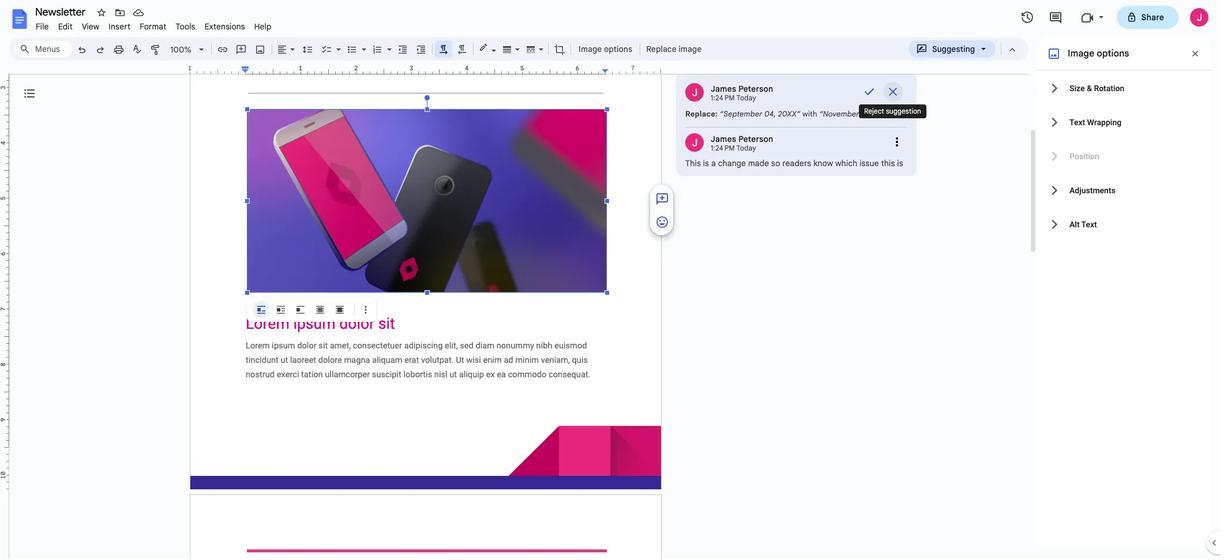 Task type: vqa. For each thing, say whether or not it's contained in the screenshot.
"Text rotation" image
no



Task type: locate. For each thing, give the bounding box(es) containing it.
0 vertical spatial today
[[737, 94, 757, 102]]

1 vertical spatial today
[[737, 144, 757, 152]]

1:24 pm
[[711, 94, 735, 102], [711, 144, 735, 152]]

toolbar
[[249, 301, 375, 319]]

image inside button
[[579, 44, 602, 54]]

replace: "september 04, 20xx" with "november 07, 2023"
[[686, 109, 895, 119]]

0 vertical spatial james peterson 1:24 pm today
[[711, 84, 774, 102]]

reject
[[865, 107, 885, 115]]

0 horizontal spatial options
[[604, 44, 633, 54]]

Star checkbox
[[94, 5, 110, 21]]

james peterson 1:24 pm today
[[711, 84, 774, 102], [711, 134, 774, 152]]

20xx"
[[779, 109, 801, 119]]

2 peterson from the top
[[739, 134, 774, 144]]

format menu item
[[135, 20, 171, 33]]

is
[[704, 158, 710, 169], [898, 158, 904, 169]]

image options up size & rotation
[[1069, 48, 1130, 59]]

image options section
[[1039, 38, 1212, 550]]

mode and view toolbar
[[909, 38, 1022, 61]]

1 vertical spatial text
[[1082, 220, 1098, 229]]

Wrap text radio
[[272, 301, 290, 319]]

peterson up made
[[739, 134, 774, 144]]

1 is from the left
[[704, 158, 710, 169]]

this
[[882, 158, 896, 169]]

file menu item
[[31, 20, 53, 33]]

1 horizontal spatial options
[[1098, 48, 1130, 59]]

menu bar containing file
[[31, 15, 276, 34]]

text right alt
[[1082, 220, 1098, 229]]

adjustments tab
[[1039, 173, 1212, 207]]

1 james peterson 1:24 pm today from the top
[[711, 84, 774, 102]]

1 horizontal spatial image
[[1069, 48, 1095, 59]]

1 horizontal spatial image options
[[1069, 48, 1130, 59]]

bottom margin image
[[0, 445, 9, 489]]

2 james peterson image from the top
[[686, 133, 704, 152]]

help
[[254, 21, 272, 32]]

0 vertical spatial text
[[1070, 117, 1086, 127]]

image options up 'right margin' image
[[579, 44, 633, 54]]

peterson
[[739, 84, 774, 94], [739, 134, 774, 144]]

1 vertical spatial james peterson 1:24 pm today
[[711, 134, 774, 152]]

0 horizontal spatial image options
[[579, 44, 633, 54]]

replace image button
[[643, 40, 705, 58]]

is right this
[[898, 158, 904, 169]]

image
[[579, 44, 602, 54], [1069, 48, 1095, 59]]

image options application
[[0, 0, 1221, 559]]

edit
[[58, 21, 73, 32]]

1:24 pm up "september
[[711, 94, 735, 102]]

Behind text radio
[[312, 301, 329, 319]]

line & paragraph spacing image
[[301, 41, 314, 57]]

james peterson 1:24 pm today up change
[[711, 134, 774, 152]]

readers
[[783, 158, 812, 169]]

today up made
[[737, 144, 757, 152]]

so
[[772, 158, 781, 169]]

0 horizontal spatial image
[[579, 44, 602, 54]]

peterson up 04,
[[739, 84, 774, 94]]

file
[[36, 21, 49, 32]]

0 vertical spatial peterson
[[739, 84, 774, 94]]

suggesting button
[[909, 40, 996, 58]]

options
[[604, 44, 633, 54], [1098, 48, 1130, 59]]

options up 'right margin' image
[[604, 44, 633, 54]]

1 vertical spatial peterson
[[739, 134, 774, 144]]

is left a
[[704, 158, 710, 169]]

text
[[1070, 117, 1086, 127], [1082, 220, 1098, 229]]

suggesting
[[933, 44, 976, 54]]

image options
[[579, 44, 633, 54], [1069, 48, 1130, 59]]

james peterson 1:24 pm today up "september
[[711, 84, 774, 102]]

0 vertical spatial james
[[711, 84, 737, 94]]

extensions menu item
[[200, 20, 250, 33]]

james up change
[[711, 134, 737, 144]]

1 peterson from the top
[[739, 84, 774, 94]]

0 vertical spatial 1:24 pm
[[711, 94, 735, 102]]

1 today from the top
[[737, 94, 757, 102]]

In line radio
[[253, 301, 270, 319]]

menu bar
[[31, 15, 276, 34]]

1 horizontal spatial is
[[898, 158, 904, 169]]

1:24 pm up change
[[711, 144, 735, 152]]

james peterson image up replace:
[[686, 83, 704, 102]]

1 vertical spatial james
[[711, 134, 737, 144]]

0 vertical spatial james peterson image
[[686, 83, 704, 102]]

option group
[[253, 301, 349, 319]]

tools menu item
[[171, 20, 200, 33]]

options up rotation
[[1098, 48, 1130, 59]]

issue
[[860, 158, 880, 169]]

view
[[82, 21, 99, 32]]

share
[[1142, 12, 1165, 23]]

0 horizontal spatial is
[[704, 158, 710, 169]]

1 vertical spatial 1:24 pm
[[711, 144, 735, 152]]

today up "september
[[737, 94, 757, 102]]

peterson for 2nd james peterson icon from the top
[[739, 134, 774, 144]]

text inside 'tab'
[[1082, 220, 1098, 229]]

james up "september
[[711, 84, 737, 94]]

alt text
[[1070, 220, 1098, 229]]

position tab
[[1039, 139, 1212, 173]]

edit menu item
[[53, 20, 77, 33]]

extensions
[[205, 21, 245, 32]]

james
[[711, 84, 737, 94], [711, 134, 737, 144]]

size & rotation
[[1070, 83, 1125, 93]]

made
[[749, 158, 770, 169]]

adjustments
[[1070, 186, 1116, 195]]

2 james from the top
[[711, 134, 737, 144]]

options inside image options section
[[1098, 48, 1130, 59]]

image
[[679, 44, 702, 54]]

james peterson image up the this
[[686, 133, 704, 152]]

Rename text field
[[31, 5, 92, 18]]

image options inside section
[[1069, 48, 1130, 59]]

text left wrapping
[[1070, 117, 1086, 127]]

add emoji reaction image
[[656, 215, 670, 229]]

james peterson image
[[686, 83, 704, 102], [686, 133, 704, 152]]

1 vertical spatial james peterson image
[[686, 133, 704, 152]]

today
[[737, 94, 757, 102], [737, 144, 757, 152]]

peterson for 2nd james peterson icon from the bottom of the image options 'application'
[[739, 84, 774, 94]]



Task type: describe. For each thing, give the bounding box(es) containing it.
&
[[1088, 83, 1093, 93]]

image options button
[[574, 40, 638, 58]]

replace:
[[686, 109, 718, 119]]

this
[[686, 158, 701, 169]]

Break text radio
[[292, 301, 309, 319]]

reject suggestion
[[865, 107, 922, 115]]

text wrapping tab
[[1039, 105, 1212, 139]]

2 james peterson 1:24 pm today from the top
[[711, 134, 774, 152]]

1 james peterson image from the top
[[686, 83, 704, 102]]

add comment image
[[656, 192, 670, 206]]

right margin image
[[603, 65, 661, 74]]

this is a change made so readers know which issue this is
[[686, 158, 904, 169]]

border dash image
[[525, 41, 538, 57]]

replace image
[[647, 44, 702, 54]]

1
[[188, 64, 192, 72]]

with
[[803, 109, 818, 119]]

view menu item
[[77, 20, 104, 33]]

option group inside image options 'application'
[[253, 301, 349, 319]]

help menu item
[[250, 20, 276, 33]]

main toolbar
[[72, 0, 706, 328]]

which
[[836, 158, 858, 169]]

image inside section
[[1069, 48, 1095, 59]]

size & rotation tab
[[1039, 71, 1212, 105]]

menu bar banner
[[0, 0, 1221, 559]]

more options... image
[[894, 135, 902, 150]]

replace
[[647, 44, 677, 54]]

text inside tab
[[1070, 117, 1086, 127]]

Menus field
[[14, 41, 72, 57]]

insert image image
[[254, 41, 267, 57]]

position
[[1070, 152, 1100, 161]]

know
[[814, 158, 834, 169]]

2 1:24 pm from the top
[[711, 144, 735, 152]]

rotation
[[1095, 83, 1125, 93]]

07,
[[862, 109, 872, 119]]

size
[[1070, 83, 1086, 93]]

wrapping
[[1088, 117, 1122, 127]]

format
[[140, 21, 167, 32]]

In front of text radio
[[331, 301, 349, 319]]

"september
[[720, 109, 763, 119]]

2 today from the top
[[737, 144, 757, 152]]

2 is from the left
[[898, 158, 904, 169]]

alt
[[1070, 220, 1080, 229]]

Zoom text field
[[167, 42, 195, 58]]

2023"
[[874, 109, 895, 119]]

insert menu item
[[104, 20, 135, 33]]

1 1:24 pm from the top
[[711, 94, 735, 102]]

a
[[712, 158, 716, 169]]

alt text tab
[[1039, 207, 1212, 241]]

change
[[719, 158, 747, 169]]

options inside image options button
[[604, 44, 633, 54]]

tools
[[176, 21, 195, 32]]

left margin image
[[191, 65, 249, 74]]

toolbar inside image options 'application'
[[249, 301, 375, 319]]

"november
[[820, 109, 860, 119]]

share button
[[1117, 6, 1179, 29]]

Zoom field
[[166, 41, 209, 58]]

menu bar inside menu bar banner
[[31, 15, 276, 34]]

image options inside button
[[579, 44, 633, 54]]

suggestion
[[887, 107, 922, 115]]

04,
[[765, 109, 777, 119]]

insert
[[109, 21, 131, 32]]

text wrapping
[[1070, 117, 1122, 127]]

1 james from the top
[[711, 84, 737, 94]]



